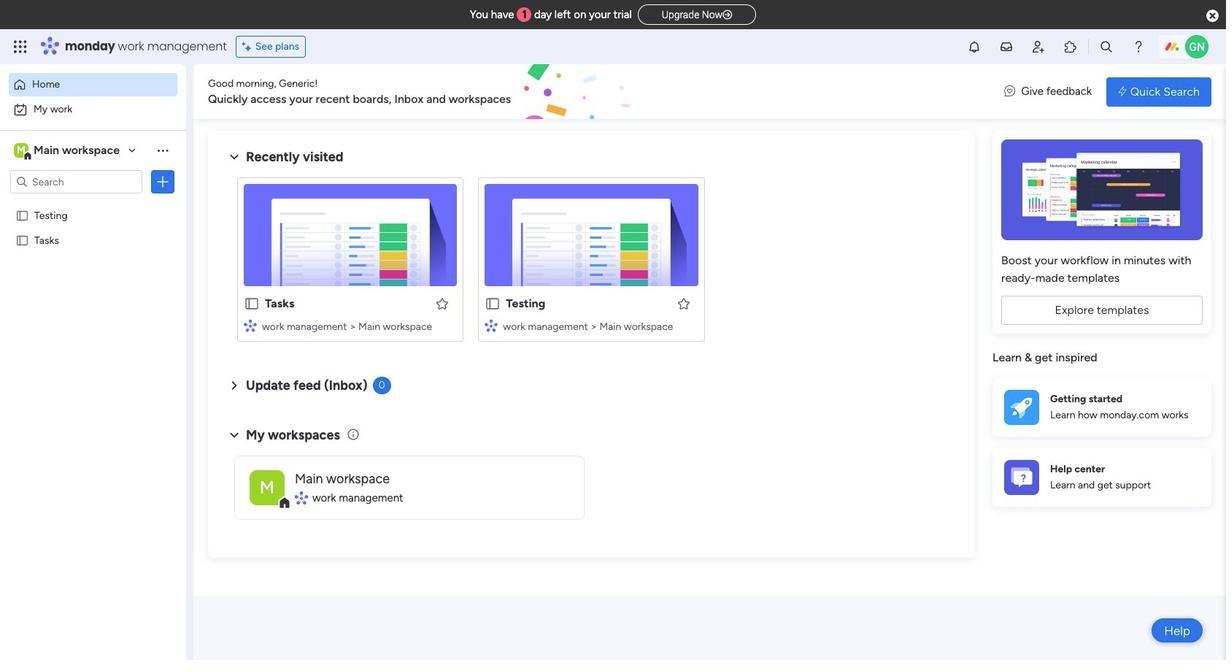 Task type: vqa. For each thing, say whether or not it's contained in the screenshot.
monday.labs image
no



Task type: locate. For each thing, give the bounding box(es) containing it.
workspace options image
[[156, 143, 170, 158]]

search everything image
[[1100, 39, 1114, 54]]

add to favorites image
[[677, 296, 691, 311]]

see plans image
[[242, 39, 255, 55]]

update feed image
[[1000, 39, 1014, 54]]

monday marketplace image
[[1064, 39, 1079, 54]]

getting started element
[[993, 378, 1212, 436]]

dapulse close image
[[1207, 9, 1220, 23]]

quick search results list box
[[226, 166, 958, 359]]

1 vertical spatial option
[[9, 98, 177, 121]]

Search in workspace field
[[31, 173, 122, 190]]

0 horizontal spatial workspace image
[[14, 142, 28, 158]]

dapulse rightstroke image
[[723, 9, 733, 20]]

v2 bolt switch image
[[1119, 84, 1128, 100]]

1 horizontal spatial workspace image
[[250, 470, 285, 505]]

close my workspaces image
[[226, 426, 243, 444]]

options image
[[156, 175, 170, 189]]

workspace image
[[14, 142, 28, 158], [250, 470, 285, 505]]

0 vertical spatial workspace image
[[14, 142, 28, 158]]

list box
[[0, 200, 186, 450]]

public board image
[[15, 208, 29, 222], [15, 233, 29, 247], [244, 296, 260, 312], [485, 296, 501, 312]]

option
[[9, 73, 177, 96], [9, 98, 177, 121], [0, 202, 186, 205]]

help image
[[1132, 39, 1147, 54]]

workspace selection element
[[14, 142, 122, 161]]

add to favorites image
[[436, 296, 450, 311]]



Task type: describe. For each thing, give the bounding box(es) containing it.
open update feed (inbox) image
[[226, 377, 243, 394]]

generic name image
[[1186, 35, 1209, 58]]

0 vertical spatial option
[[9, 73, 177, 96]]

0 element
[[373, 377, 391, 394]]

templates image image
[[1006, 139, 1199, 240]]

invite members image
[[1032, 39, 1047, 54]]

v2 user feedback image
[[1005, 83, 1016, 100]]

help center element
[[993, 448, 1212, 506]]

1 vertical spatial workspace image
[[250, 470, 285, 505]]

notifications image
[[968, 39, 982, 54]]

select product image
[[13, 39, 28, 54]]

close recently visited image
[[226, 148, 243, 166]]

2 vertical spatial option
[[0, 202, 186, 205]]



